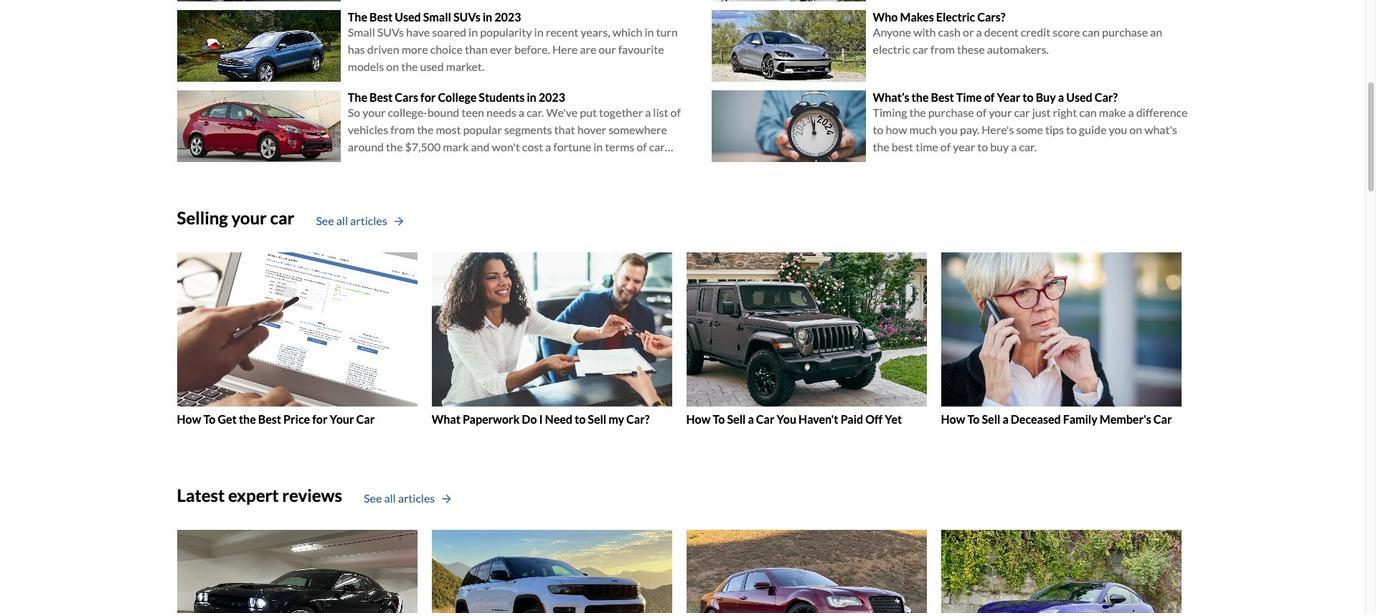 Task type: describe. For each thing, give the bounding box(es) containing it.
vehicles
[[348, 123, 388, 136]]

college
[[438, 90, 477, 104]]

have
[[406, 25, 430, 39]]

the for the best used small suvs in 2023
[[348, 10, 367, 24]]

recent
[[546, 25, 578, 39]]

0 horizontal spatial for
[[312, 412, 327, 426]]

what paperwork do i need to sell my car? link
[[432, 252, 672, 426]]

best inside the best cars for college students in 2023 so your college-bound teen needs a car. we've put together a list of vehicles from the most popular segments that hover somewhere around the $7,500 mark and won't cost a fortune in terms of car insurance.
[[370, 90, 393, 104]]

all for car
[[336, 214, 348, 228]]

used inside the what's the best time of year to buy a used car? timing the purchase of your car just right can make a difference to how much you pay. here's some tips to guide you on what's the best time of year to buy a car.
[[1066, 90, 1092, 104]]

of right list
[[670, 105, 681, 119]]

to inside what paperwork do i need to sell my car? link
[[575, 412, 586, 426]]

students
[[479, 90, 525, 104]]

see for latest expert reviews
[[364, 492, 382, 505]]

models
[[348, 60, 384, 73]]

0 horizontal spatial car?
[[626, 412, 650, 426]]

purchase for the
[[928, 105, 974, 119]]

turn
[[656, 25, 678, 39]]

2 car from the left
[[756, 412, 774, 426]]

member's
[[1100, 412, 1151, 426]]

favourite
[[618, 42, 664, 56]]

some
[[1016, 123, 1043, 136]]

in up before.
[[534, 25, 544, 39]]

driven
[[367, 42, 399, 56]]

before.
[[514, 42, 550, 56]]

of left year
[[940, 140, 951, 154]]

the left best at the right top
[[873, 140, 889, 154]]

0 horizontal spatial small
[[348, 25, 375, 39]]

somewhere
[[608, 123, 667, 136]]

price
[[283, 412, 310, 426]]

a inside who makes electric cars? anyone with cash or a decent credit score can purchase an electric car from these automakers.
[[976, 25, 982, 39]]

the right what's at right
[[912, 90, 929, 104]]

family
[[1063, 412, 1097, 426]]

1 car from the left
[[356, 412, 375, 426]]

soared
[[432, 25, 466, 39]]

than
[[465, 42, 488, 56]]

$7,500
[[405, 140, 441, 154]]

arrow right image for selling your car
[[394, 217, 403, 227]]

of down somewhere
[[637, 140, 647, 154]]

or
[[963, 25, 974, 39]]

our
[[599, 42, 616, 56]]

an
[[1150, 25, 1162, 39]]

market.
[[446, 60, 484, 73]]

pay.
[[960, 123, 979, 136]]

paid
[[841, 412, 863, 426]]

2023 toyota gr86 review image
[[941, 530, 1181, 613]]

who
[[873, 10, 898, 24]]

what's the best time of year to buy a used car? link
[[873, 90, 1118, 104]]

used inside the best used small suvs in 2023 small suvs have soared in popularity in recent years, which in turn has driven more choice than ever before. here are our favourite models on the used market.
[[395, 10, 421, 24]]

terms
[[605, 140, 634, 154]]

the best used small suvs in 2023 link
[[348, 10, 521, 24]]

choice
[[430, 42, 463, 56]]

hover
[[577, 123, 606, 136]]

credit
[[1021, 25, 1050, 39]]

1 you from the left
[[939, 123, 958, 136]]

list
[[653, 105, 668, 119]]

around
[[348, 140, 384, 154]]

year
[[953, 140, 975, 154]]

2023 dodge challenger review image
[[177, 530, 417, 613]]

what
[[432, 412, 461, 426]]

much
[[909, 123, 937, 136]]

to for how to sell a car you haven't paid off yet
[[713, 412, 725, 426]]

the best cars for college students in 2023 image
[[177, 90, 341, 162]]

of left year in the top of the page
[[984, 90, 995, 104]]

you
[[777, 412, 796, 426]]

are
[[580, 42, 596, 56]]

that
[[554, 123, 575, 136]]

time
[[956, 90, 982, 104]]

expert
[[228, 485, 279, 506]]

on inside the best used small suvs in 2023 small suvs have soared in popularity in recent years, which in turn has driven more choice than ever before. here are our favourite models on the used market.
[[386, 60, 399, 73]]

on inside the what's the best time of year to buy a used car? timing the purchase of your car just right can make a difference to how much you pay. here's some tips to guide you on what's the best time of year to buy a car.
[[1129, 123, 1142, 136]]

best inside the best used small suvs in 2023 small suvs have soared in popularity in recent years, which in turn has driven more choice than ever before. here are our favourite models on the used market.
[[370, 10, 393, 24]]

1 horizontal spatial suvs
[[453, 10, 480, 24]]

2023 inside the best cars for college students in 2023 so your college-bound teen needs a car. we've put together a list of vehicles from the most popular segments that hover somewhere around the $7,500 mark and won't cost a fortune in terms of car insurance.
[[539, 90, 565, 104]]

with
[[913, 25, 936, 39]]

together
[[599, 105, 643, 119]]

in up the than
[[469, 25, 478, 39]]

the best cars for college students in 2023 link
[[348, 90, 565, 104]]

see all articles for car
[[316, 214, 387, 228]]

best inside the what's the best time of year to buy a used car? timing the purchase of your car just right can make a difference to how much you pay. here's some tips to guide you on what's the best time of year to buy a car.
[[931, 90, 954, 104]]

how to sell a deceased family member's car link
[[941, 252, 1181, 426]]

guide
[[1079, 123, 1107, 136]]

the up much
[[909, 105, 926, 119]]

time
[[916, 140, 938, 154]]

car? inside the what's the best time of year to buy a used car? timing the purchase of your car just right can make a difference to how much you pay. here's some tips to guide you on what's the best time of year to buy a car.
[[1095, 90, 1118, 104]]

paperwork
[[463, 412, 520, 426]]

the up $7,500
[[417, 123, 434, 136]]

automakers.
[[987, 42, 1049, 56]]

sell for how to sell a car you haven't paid off yet
[[727, 412, 746, 426]]

the up insurance.
[[386, 140, 403, 154]]

get
[[218, 412, 237, 426]]

selling your car
[[177, 207, 294, 228]]

has
[[348, 42, 365, 56]]

insurance.
[[348, 157, 399, 171]]

selling
[[177, 207, 228, 228]]

the best cars for college students in 2023 so your college-bound teen needs a car. we've put together a list of vehicles from the most popular segments that hover somewhere around the $7,500 mark and won't cost a fortune in terms of car insurance.
[[348, 90, 681, 171]]

used
[[420, 60, 444, 73]]

the best used small suvs in 2023 small suvs have soared in popularity in recent years, which in turn has driven more choice than ever before. here are our favourite models on the used market.
[[348, 10, 678, 73]]

how
[[886, 123, 907, 136]]

here's
[[982, 123, 1014, 136]]

0 vertical spatial small
[[423, 10, 451, 24]]

electric
[[873, 42, 910, 56]]

difference
[[1136, 105, 1188, 119]]

how for how to sell a deceased family member's car
[[941, 412, 965, 426]]

need
[[545, 412, 572, 426]]

see all articles link for latest expert reviews
[[364, 490, 451, 507]]

latest expert reviews
[[177, 485, 342, 506]]

the for the best cars for college students in 2023
[[348, 90, 367, 104]]

popular
[[463, 123, 502, 136]]

i
[[539, 412, 543, 426]]

electric
[[936, 10, 975, 24]]

your
[[330, 412, 354, 426]]

how to sell a deceased family member's car image
[[941, 252, 1181, 406]]

from inside who makes electric cars? anyone with cash or a decent credit score can purchase an electric car from these automakers.
[[930, 42, 955, 56]]



Task type: locate. For each thing, give the bounding box(es) containing it.
2 horizontal spatial your
[[989, 105, 1012, 119]]

see for selling your car
[[316, 214, 334, 228]]

the down more at the top of the page
[[401, 60, 418, 73]]

fortune
[[553, 140, 591, 154]]

best
[[370, 10, 393, 24], [370, 90, 393, 104], [931, 90, 954, 104], [258, 412, 281, 426]]

car left you
[[756, 412, 774, 426]]

1 vertical spatial 2023
[[539, 90, 565, 104]]

2 you from the left
[[1109, 123, 1127, 136]]

see
[[316, 214, 334, 228], [364, 492, 382, 505]]

to left you
[[713, 412, 725, 426]]

best left cars
[[370, 90, 393, 104]]

to left deceased
[[967, 412, 980, 426]]

0 horizontal spatial to
[[203, 412, 216, 426]]

a
[[976, 25, 982, 39], [1058, 90, 1064, 104], [518, 105, 524, 119], [645, 105, 651, 119], [1128, 105, 1134, 119], [545, 140, 551, 154], [1011, 140, 1017, 154], [748, 412, 754, 426], [1003, 412, 1009, 426]]

0 vertical spatial used
[[395, 10, 421, 24]]

1 vertical spatial purchase
[[928, 105, 974, 119]]

for inside the best cars for college students in 2023 so your college-bound teen needs a car. we've put together a list of vehicles from the most popular segments that hover somewhere around the $7,500 mark and won't cost a fortune in terms of car insurance.
[[420, 90, 436, 104]]

0 vertical spatial articles
[[350, 214, 387, 228]]

1 vertical spatial small
[[348, 25, 375, 39]]

year
[[997, 90, 1020, 104]]

used
[[395, 10, 421, 24], [1066, 90, 1092, 104]]

best left price
[[258, 412, 281, 426]]

the up so on the top of page
[[348, 90, 367, 104]]

articles
[[350, 214, 387, 228], [398, 492, 435, 505]]

of down 'time'
[[976, 105, 987, 119]]

1 vertical spatial arrow right image
[[442, 495, 451, 505]]

purchase inside the what's the best time of year to buy a used car? timing the purchase of your car just right can make a difference to how much you pay. here's some tips to guide you on what's the best time of year to buy a car.
[[928, 105, 974, 119]]

1 vertical spatial the
[[348, 90, 367, 104]]

sell left you
[[727, 412, 746, 426]]

to for how to sell a deceased family member's car
[[967, 412, 980, 426]]

segments
[[504, 123, 552, 136]]

0 horizontal spatial on
[[386, 60, 399, 73]]

needs
[[486, 105, 516, 119]]

1 vertical spatial all
[[384, 492, 396, 505]]

1 horizontal spatial car.
[[1019, 140, 1037, 154]]

2 how from the left
[[686, 412, 710, 426]]

makes
[[900, 10, 934, 24]]

the inside the best cars for college students in 2023 so your college-bound teen needs a car. we've put together a list of vehicles from the most popular segments that hover somewhere around the $7,500 mark and won't cost a fortune in terms of car insurance.
[[348, 90, 367, 104]]

1 vertical spatial articles
[[398, 492, 435, 505]]

articles for latest expert reviews
[[398, 492, 435, 505]]

how for how to sell a car you haven't paid off yet
[[686, 412, 710, 426]]

latest
[[177, 485, 225, 506]]

who makes electric cars? anyone with cash or a decent credit score can purchase an electric car from these automakers.
[[873, 10, 1162, 56]]

0 vertical spatial for
[[420, 90, 436, 104]]

to left get
[[203, 412, 216, 426]]

0 horizontal spatial your
[[231, 207, 267, 228]]

what's the best time of year to buy a used car? timing the purchase of your car just right can make a difference to how much you pay. here's some tips to guide you on what's the best time of year to buy a car.
[[873, 90, 1188, 154]]

purchase inside who makes electric cars? anyone with cash or a decent credit score can purchase an electric car from these automakers.
[[1102, 25, 1148, 39]]

1 vertical spatial used
[[1066, 90, 1092, 104]]

2023
[[494, 10, 521, 24], [539, 90, 565, 104]]

purchase left an
[[1102, 25, 1148, 39]]

car? up "make"
[[1095, 90, 1118, 104]]

how to sell a car you haven't paid off yet image
[[686, 252, 927, 406]]

haven't
[[799, 412, 838, 426]]

1 to from the left
[[203, 412, 216, 426]]

0 vertical spatial car?
[[1095, 90, 1118, 104]]

can inside who makes electric cars? anyone with cash or a decent credit score can purchase an electric car from these automakers.
[[1082, 25, 1100, 39]]

your down what's the best time of year to buy a used car? link
[[989, 105, 1012, 119]]

from
[[930, 42, 955, 56], [390, 123, 415, 136]]

0 horizontal spatial used
[[395, 10, 421, 24]]

0 horizontal spatial all
[[336, 214, 348, 228]]

who makes electric cars? image
[[711, 10, 866, 82]]

1 horizontal spatial sell
[[727, 412, 746, 426]]

the up has
[[348, 10, 367, 24]]

3 sell from the left
[[982, 412, 1000, 426]]

0 horizontal spatial car
[[356, 412, 375, 426]]

2 the from the top
[[348, 90, 367, 104]]

0 horizontal spatial car.
[[526, 105, 544, 119]]

on left what's
[[1129, 123, 1142, 136]]

put
[[580, 105, 597, 119]]

you down "make"
[[1109, 123, 1127, 136]]

0 vertical spatial purchase
[[1102, 25, 1148, 39]]

1 vertical spatial see all articles
[[364, 492, 435, 505]]

purchase down 'time'
[[928, 105, 974, 119]]

for right cars
[[420, 90, 436, 104]]

car. inside the best cars for college students in 2023 so your college-bound teen needs a car. we've put together a list of vehicles from the most popular segments that hover somewhere around the $7,500 mark and won't cost a fortune in terms of car insurance.
[[526, 105, 544, 119]]

most
[[436, 123, 461, 136]]

2023 chrysler 300 review image
[[686, 530, 927, 613]]

years,
[[581, 25, 610, 39]]

how
[[177, 412, 201, 426], [686, 412, 710, 426], [941, 412, 965, 426]]

these
[[957, 42, 985, 56]]

0 vertical spatial see all articles
[[316, 214, 387, 228]]

2023 up popularity
[[494, 10, 521, 24]]

in right the students
[[527, 90, 536, 104]]

can up the guide in the right top of the page
[[1079, 105, 1097, 119]]

1 vertical spatial suvs
[[377, 25, 404, 39]]

purchase for can
[[1102, 25, 1148, 39]]

car inside the best cars for college students in 2023 so your college-bound teen needs a car. we've put together a list of vehicles from the most popular segments that hover somewhere around the $7,500 mark and won't cost a fortune in terms of car insurance.
[[649, 140, 665, 154]]

1 horizontal spatial all
[[384, 492, 396, 505]]

timing
[[873, 105, 907, 119]]

deceased
[[1011, 412, 1061, 426]]

from down cash
[[930, 42, 955, 56]]

1 horizontal spatial 2023
[[539, 90, 565, 104]]

your up vehicles
[[362, 105, 386, 119]]

we've
[[546, 105, 578, 119]]

0 vertical spatial all
[[336, 214, 348, 228]]

0 horizontal spatial you
[[939, 123, 958, 136]]

car right member's
[[1153, 412, 1172, 426]]

1 horizontal spatial for
[[420, 90, 436, 104]]

0 horizontal spatial from
[[390, 123, 415, 136]]

decent
[[984, 25, 1019, 39]]

articles for selling your car
[[350, 214, 387, 228]]

best up driven
[[370, 10, 393, 24]]

0 horizontal spatial arrow right image
[[394, 217, 403, 227]]

1 horizontal spatial articles
[[398, 492, 435, 505]]

suvs
[[453, 10, 480, 24], [377, 25, 404, 39]]

2 horizontal spatial sell
[[982, 412, 1000, 426]]

can
[[1082, 25, 1100, 39], [1079, 105, 1097, 119]]

car. down the some
[[1019, 140, 1037, 154]]

how for how to get the best price for your car
[[177, 412, 201, 426]]

1 horizontal spatial to
[[713, 412, 725, 426]]

the right get
[[239, 412, 256, 426]]

what's
[[873, 90, 909, 104]]

0 vertical spatial 2023
[[494, 10, 521, 24]]

0 vertical spatial arrow right image
[[394, 217, 403, 227]]

all
[[336, 214, 348, 228], [384, 492, 396, 505]]

here
[[552, 42, 578, 56]]

0 vertical spatial the
[[348, 10, 367, 24]]

so
[[348, 105, 360, 119]]

yet
[[885, 412, 902, 426]]

small up soared
[[423, 10, 451, 24]]

1 horizontal spatial from
[[930, 42, 955, 56]]

1 horizontal spatial small
[[423, 10, 451, 24]]

ever
[[490, 42, 512, 56]]

mark
[[443, 140, 469, 154]]

car right the your
[[356, 412, 375, 426]]

0 vertical spatial from
[[930, 42, 955, 56]]

what paperwork do i need to sell my car?
[[432, 412, 650, 426]]

1 sell from the left
[[588, 412, 606, 426]]

0 horizontal spatial how
[[177, 412, 201, 426]]

in up popularity
[[483, 10, 492, 24]]

car inside the what's the best time of year to buy a used car? timing the purchase of your car just right can make a difference to how much you pay. here's some tips to guide you on what's the best time of year to buy a car.
[[1014, 105, 1030, 119]]

from inside the best cars for college students in 2023 so your college-bound teen needs a car. we've put together a list of vehicles from the most popular segments that hover somewhere around the $7,500 mark and won't cost a fortune in terms of car insurance.
[[390, 123, 415, 136]]

and
[[471, 140, 490, 154]]

2 horizontal spatial car
[[1153, 412, 1172, 426]]

2 to from the left
[[713, 412, 725, 426]]

car?
[[1095, 90, 1118, 104], [626, 412, 650, 426]]

2023 inside the best used small suvs in 2023 small suvs have soared in popularity in recent years, which in turn has driven more choice than ever before. here are our favourite models on the used market.
[[494, 10, 521, 24]]

you left the pay.
[[939, 123, 958, 136]]

see all articles link
[[316, 212, 403, 230], [364, 490, 451, 507]]

in down hover
[[593, 140, 603, 154]]

car. inside the what's the best time of year to buy a used car? timing the purchase of your car just right can make a difference to how much you pay. here's some tips to guide you on what's the best time of year to buy a car.
[[1019, 140, 1037, 154]]

small up has
[[348, 25, 375, 39]]

in
[[483, 10, 492, 24], [469, 25, 478, 39], [534, 25, 544, 39], [645, 25, 654, 39], [527, 90, 536, 104], [593, 140, 603, 154]]

can right score
[[1082, 25, 1100, 39]]

1 vertical spatial from
[[390, 123, 415, 136]]

0 horizontal spatial see
[[316, 214, 334, 228]]

just
[[1032, 105, 1051, 119]]

0 vertical spatial suvs
[[453, 10, 480, 24]]

3 how from the left
[[941, 412, 965, 426]]

1 vertical spatial see all articles link
[[364, 490, 451, 507]]

the
[[348, 10, 367, 24], [348, 90, 367, 104]]

1 horizontal spatial car
[[756, 412, 774, 426]]

the best used small suvs in 2023 image
[[177, 10, 341, 82]]

how to get the best price for your car link
[[177, 252, 417, 426]]

for left the your
[[312, 412, 327, 426]]

car
[[356, 412, 375, 426], [756, 412, 774, 426], [1153, 412, 1172, 426]]

0 vertical spatial see
[[316, 214, 334, 228]]

1 horizontal spatial on
[[1129, 123, 1142, 136]]

3 car from the left
[[1153, 412, 1172, 426]]

1 horizontal spatial used
[[1066, 90, 1092, 104]]

used up have
[[395, 10, 421, 24]]

what's the best time of year to buy a used car? image
[[711, 90, 866, 162]]

on down driven
[[386, 60, 399, 73]]

0 vertical spatial see all articles link
[[316, 212, 403, 230]]

popularity
[[480, 25, 532, 39]]

cost
[[522, 140, 543, 154]]

suvs up soared
[[453, 10, 480, 24]]

my
[[609, 412, 624, 426]]

car inside who makes electric cars? anyone with cash or a decent credit score can purchase an electric car from these automakers.
[[912, 42, 928, 56]]

sell left the my
[[588, 412, 606, 426]]

buy
[[1036, 90, 1056, 104]]

0 horizontal spatial purchase
[[928, 105, 974, 119]]

do
[[522, 412, 537, 426]]

how to sell a deceased family member's car
[[941, 412, 1172, 426]]

off
[[865, 412, 883, 426]]

see all articles
[[316, 214, 387, 228], [364, 492, 435, 505]]

to for how to get the best price for your car
[[203, 412, 216, 426]]

the inside the best used small suvs in 2023 small suvs have soared in popularity in recent years, which in turn has driven more choice than ever before. here are our favourite models on the used market.
[[348, 10, 367, 24]]

tips
[[1045, 123, 1064, 136]]

suvs up driven
[[377, 25, 404, 39]]

of
[[984, 90, 995, 104], [670, 105, 681, 119], [976, 105, 987, 119], [637, 140, 647, 154], [940, 140, 951, 154]]

cars
[[395, 90, 418, 104]]

2023 up we've
[[539, 90, 565, 104]]

1 vertical spatial for
[[312, 412, 327, 426]]

car. up segments at the top left
[[526, 105, 544, 119]]

1 horizontal spatial see
[[364, 492, 382, 505]]

won't
[[492, 140, 520, 154]]

arrow right image for latest expert reviews
[[442, 495, 451, 505]]

your inside the what's the best time of year to buy a used car? timing the purchase of your car just right can make a difference to how much you pay. here's some tips to guide you on what's the best time of year to buy a car.
[[989, 105, 1012, 119]]

0 horizontal spatial sell
[[588, 412, 606, 426]]

1 how from the left
[[177, 412, 201, 426]]

3 to from the left
[[967, 412, 980, 426]]

sell for how to sell a deceased family member's car
[[982, 412, 1000, 426]]

1 the from the top
[[348, 10, 367, 24]]

used up right
[[1066, 90, 1092, 104]]

1 horizontal spatial purchase
[[1102, 25, 1148, 39]]

0 vertical spatial car.
[[526, 105, 544, 119]]

all for reviews
[[384, 492, 396, 505]]

0 horizontal spatial suvs
[[377, 25, 404, 39]]

see all articles link for selling your car
[[316, 212, 403, 230]]

car
[[912, 42, 928, 56], [1014, 105, 1030, 119], [649, 140, 665, 154], [270, 207, 294, 228]]

0 horizontal spatial articles
[[350, 214, 387, 228]]

1 horizontal spatial you
[[1109, 123, 1127, 136]]

your inside the best cars for college students in 2023 so your college-bound teen needs a car. we've put together a list of vehicles from the most popular segments that hover somewhere around the $7,500 mark and won't cost a fortune in terms of car insurance.
[[362, 105, 386, 119]]

cars?
[[977, 10, 1006, 24]]

2 horizontal spatial how
[[941, 412, 965, 426]]

0 horizontal spatial 2023
[[494, 10, 521, 24]]

which
[[612, 25, 642, 39]]

how to sell a car you haven't paid off yet
[[686, 412, 902, 426]]

how to get the best price for your car image
[[177, 252, 417, 406]]

2 sell from the left
[[727, 412, 746, 426]]

in left turn
[[645, 25, 654, 39]]

bound
[[427, 105, 459, 119]]

can inside the what's the best time of year to buy a used car? timing the purchase of your car just right can make a difference to how much you pay. here's some tips to guide you on what's the best time of year to buy a car.
[[1079, 105, 1097, 119]]

2023 jeep grand cherokee 4xe review image
[[432, 530, 672, 613]]

1 vertical spatial car.
[[1019, 140, 1037, 154]]

sell left deceased
[[982, 412, 1000, 426]]

see all articles for reviews
[[364, 492, 435, 505]]

1 horizontal spatial your
[[362, 105, 386, 119]]

1 vertical spatial see
[[364, 492, 382, 505]]

0 vertical spatial can
[[1082, 25, 1100, 39]]

1 vertical spatial on
[[1129, 123, 1142, 136]]

1 horizontal spatial how
[[686, 412, 710, 426]]

1 vertical spatial can
[[1079, 105, 1097, 119]]

what paperwork do i need to sell my car? image
[[432, 252, 672, 406]]

2 horizontal spatial to
[[967, 412, 980, 426]]

on
[[386, 60, 399, 73], [1129, 123, 1142, 136]]

how to get the best price for your car
[[177, 412, 375, 426]]

reviews
[[282, 485, 342, 506]]

from down college-
[[390, 123, 415, 136]]

1 horizontal spatial arrow right image
[[442, 495, 451, 505]]

sell
[[588, 412, 606, 426], [727, 412, 746, 426], [982, 412, 1000, 426]]

more
[[402, 42, 428, 56]]

best left 'time'
[[931, 90, 954, 104]]

the inside the best used small suvs in 2023 small suvs have soared in popularity in recent years, which in turn has driven more choice than ever before. here are our favourite models on the used market.
[[401, 60, 418, 73]]

your right selling
[[231, 207, 267, 228]]

how to sell a car you haven't paid off yet link
[[686, 252, 927, 426]]

arrow right image
[[394, 217, 403, 227], [442, 495, 451, 505]]

your
[[362, 105, 386, 119], [989, 105, 1012, 119], [231, 207, 267, 228]]

1 horizontal spatial car?
[[1095, 90, 1118, 104]]

1 vertical spatial car?
[[626, 412, 650, 426]]

car? right the my
[[626, 412, 650, 426]]

0 vertical spatial on
[[386, 60, 399, 73]]



Task type: vqa. For each thing, say whether or not it's contained in the screenshot.
ON within "What's the Best Time of Year to Buy a Used Car? Timing the purchase of your car just right can make a difference to how much you pay. Here's some tips to guide you on what's the best time of year to buy a car."
yes



